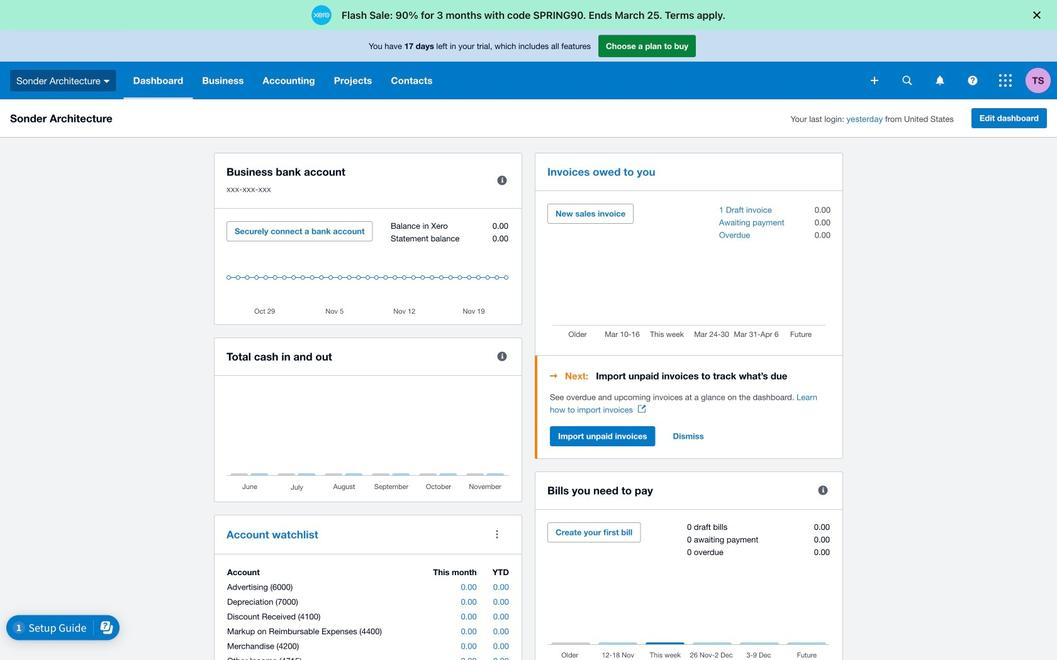 Task type: locate. For each thing, give the bounding box(es) containing it.
heading
[[550, 369, 831, 384]]

svg image
[[903, 76, 912, 85], [936, 76, 945, 85], [871, 77, 879, 84], [104, 80, 110, 83]]

1 horizontal spatial svg image
[[1000, 74, 1012, 87]]

panel body document
[[550, 392, 831, 417], [550, 392, 831, 417]]

svg image
[[1000, 74, 1012, 87], [968, 76, 978, 85]]

0 horizontal spatial svg image
[[968, 76, 978, 85]]

empty state bank feed widget with a tooltip explaining the feature. includes a 'securely connect a bank account' button and a data-less flat line graph marking four weekly dates, indicating future account balance tracking. image
[[227, 222, 510, 315]]

empty state of the bills widget with a 'create your first bill' button and an unpopulated column graph. image
[[548, 523, 831, 661]]

dialog
[[0, 0, 1058, 30]]

banner
[[0, 30, 1058, 99]]

opens in a new tab image
[[638, 406, 646, 413]]



Task type: vqa. For each thing, say whether or not it's contained in the screenshot.
'Intro Banner Body' element on the top of the page
no



Task type: describe. For each thing, give the bounding box(es) containing it.
empty state widget for the total cash in and out feature, displaying a column graph summarising bank transaction data as total money in versus total money out across all connected bank accounts, enabling a visual comparison of the two amounts. image
[[227, 389, 510, 493]]

accounts watchlist options image
[[485, 522, 510, 548]]



